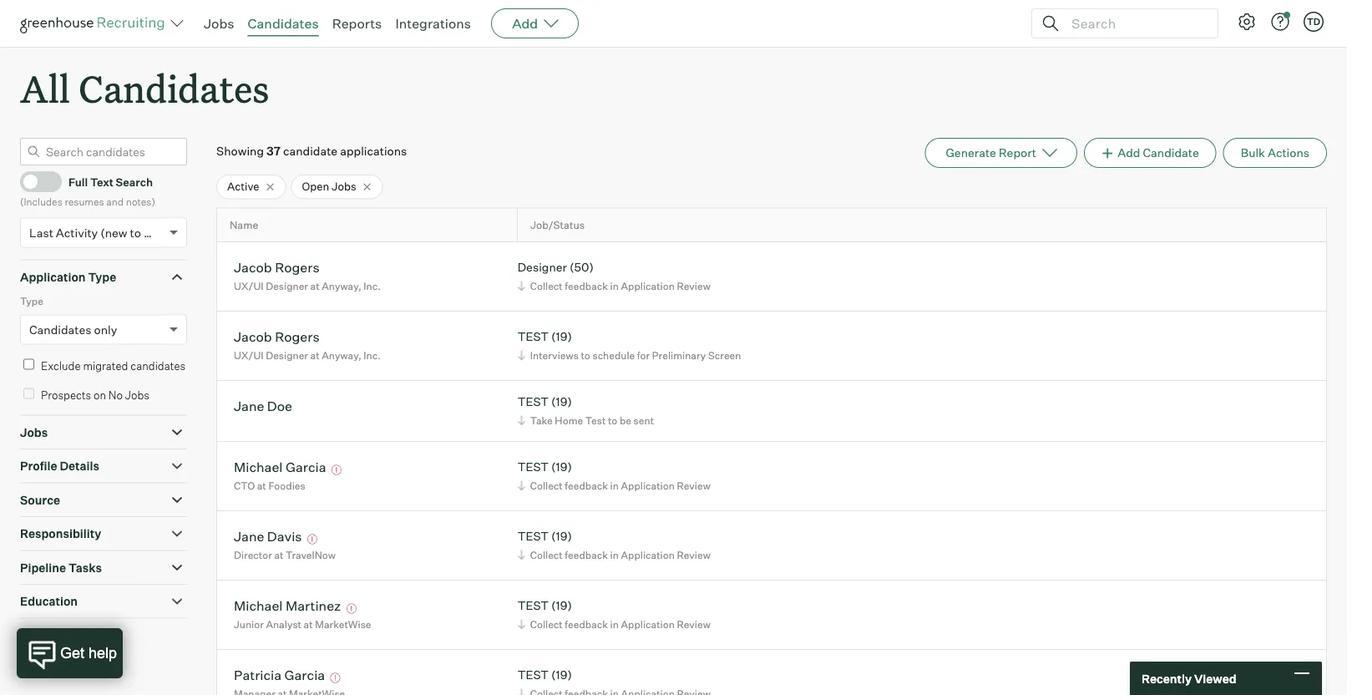 Task type: locate. For each thing, give the bounding box(es) containing it.
junior
[[234, 618, 264, 631]]

designer inside designer (50) collect feedback in application review
[[518, 260, 567, 275]]

(19) inside test (19) take home test to be sent
[[552, 395, 572, 409]]

patricia garcia has been in application review for more than 5 days image
[[328, 673, 343, 683]]

1 horizontal spatial add
[[1118, 146, 1141, 160]]

1 horizontal spatial type
[[88, 270, 116, 284]]

1 feedback from the top
[[565, 280, 608, 292]]

test (19) take home test to be sent
[[518, 395, 654, 427]]

type down "application type"
[[20, 295, 43, 308]]

(19) inside test (19) interviews to schedule for preliminary screen
[[552, 329, 572, 344]]

jobs link
[[204, 15, 234, 32]]

prospects
[[41, 388, 91, 402]]

0 vertical spatial anyway,
[[322, 280, 362, 292]]

resumes
[[65, 195, 104, 208]]

ux/ui up jane doe
[[234, 349, 264, 362]]

preliminary
[[652, 349, 706, 362]]

1 vertical spatial garcia
[[285, 667, 325, 683]]

michael up cto at foodies
[[234, 459, 283, 475]]

1 vertical spatial jacob rogers link
[[234, 328, 320, 347]]

jane davis has been in application review for more than 5 days image
[[305, 535, 320, 545]]

4 review from the top
[[677, 618, 711, 631]]

rogers
[[275, 259, 320, 276], [275, 328, 320, 345]]

1 vertical spatial rogers
[[275, 328, 320, 345]]

jane up director
[[234, 528, 264, 545]]

marketwise
[[315, 618, 371, 631]]

to left schedule
[[581, 349, 591, 362]]

0 vertical spatial type
[[88, 270, 116, 284]]

3 in from the top
[[611, 549, 619, 561]]

to inside test (19) interviews to schedule for preliminary screen
[[581, 349, 591, 362]]

5 (19) from the top
[[552, 598, 572, 613]]

collect inside designer (50) collect feedback in application review
[[530, 280, 563, 292]]

exclude migrated candidates
[[41, 359, 186, 372]]

0 vertical spatial michael
[[234, 459, 283, 475]]

(19)
[[552, 329, 572, 344], [552, 395, 572, 409], [552, 460, 572, 474], [552, 529, 572, 544], [552, 598, 572, 613], [552, 668, 572, 682]]

4 collect feedback in application review link from the top
[[515, 616, 715, 632]]

garcia left patricia garcia has been in application review for more than 5 days image
[[285, 667, 325, 683]]

greenhouse recruiting image
[[20, 13, 170, 33]]

test
[[518, 329, 549, 344], [518, 395, 549, 409], [518, 460, 549, 474], [518, 529, 549, 544], [518, 598, 549, 613], [518, 668, 549, 682]]

inc.
[[364, 280, 381, 292], [364, 349, 381, 362]]

(19) for cto at foodies
[[552, 460, 572, 474]]

0 vertical spatial inc.
[[364, 280, 381, 292]]

applications
[[340, 144, 407, 159]]

2 test from the top
[[518, 395, 549, 409]]

jacob
[[234, 259, 272, 276], [234, 328, 272, 345]]

jane left doe
[[234, 398, 264, 414]]

test (19) collect feedback in application review for michael garcia
[[518, 460, 711, 492]]

1 vertical spatial test (19) collect feedback in application review
[[518, 529, 711, 561]]

1 rogers from the top
[[275, 259, 320, 276]]

feedback for jane davis
[[565, 549, 608, 561]]

jacob rogers ux/ui designer at anyway, inc.
[[234, 259, 381, 292], [234, 328, 381, 362]]

2 jane from the top
[[234, 528, 264, 545]]

rogers down open
[[275, 259, 320, 276]]

profile
[[20, 459, 57, 474]]

jane inside 'link'
[[234, 398, 264, 414]]

1 jacob rogers ux/ui designer at anyway, inc. from the top
[[234, 259, 381, 292]]

Exclude migrated candidates checkbox
[[23, 359, 34, 370]]

1 vertical spatial to
[[581, 349, 591, 362]]

showing
[[216, 144, 264, 159]]

test inside test (19) interviews to schedule for preliminary screen
[[518, 329, 549, 344]]

generate report button
[[925, 138, 1078, 168]]

integrations
[[396, 15, 471, 32]]

1 review from the top
[[677, 280, 711, 292]]

in
[[611, 280, 619, 292], [611, 479, 619, 492], [611, 549, 619, 561], [611, 618, 619, 631]]

rogers for designer
[[275, 259, 320, 276]]

travelnow
[[286, 549, 336, 561]]

last
[[29, 225, 53, 240]]

jacob rogers link for designer
[[234, 259, 320, 278]]

(19) for ux/ui designer at anyway, inc.
[[552, 329, 572, 344]]

michael inside michael garcia link
[[234, 459, 283, 475]]

4 test from the top
[[518, 529, 549, 544]]

2 vertical spatial designer
[[266, 349, 308, 362]]

inc. for designer (50)
[[364, 280, 381, 292]]

jane
[[234, 398, 264, 414], [234, 528, 264, 545]]

2 test (19) collect feedback in application review from the top
[[518, 529, 711, 561]]

0 vertical spatial candidates
[[248, 15, 319, 32]]

to
[[130, 225, 141, 240], [581, 349, 591, 362], [608, 414, 618, 427]]

michael
[[234, 459, 283, 475], [234, 597, 283, 614]]

martinez
[[286, 597, 341, 614]]

jacob rogers ux/ui designer at anyway, inc. up doe
[[234, 328, 381, 362]]

1 vertical spatial michael
[[234, 597, 283, 614]]

in for jane davis
[[611, 549, 619, 561]]

to left old)
[[130, 225, 141, 240]]

inc. for test (19)
[[364, 349, 381, 362]]

collect feedback in application review link for michael garcia
[[515, 478, 715, 494]]

reset
[[45, 636, 76, 650]]

0 vertical spatial test (19) collect feedback in application review
[[518, 460, 711, 492]]

interviews to schedule for preliminary screen link
[[515, 347, 746, 363]]

jacob down name
[[234, 259, 272, 276]]

4 collect from the top
[[530, 618, 563, 631]]

2 horizontal spatial to
[[608, 414, 618, 427]]

jane doe link
[[234, 398, 292, 417]]

2 jacob rogers ux/ui designer at anyway, inc. from the top
[[234, 328, 381, 362]]

jacob rogers ux/ui designer at anyway, inc. down name
[[234, 259, 381, 292]]

review inside designer (50) collect feedback in application review
[[677, 280, 711, 292]]

designer for test (19)
[[266, 349, 308, 362]]

schedule
[[593, 349, 635, 362]]

type down last activity (new to old)
[[88, 270, 116, 284]]

candidates down "jobs" link
[[79, 64, 269, 113]]

open
[[302, 180, 329, 193]]

1 jane from the top
[[234, 398, 264, 414]]

in inside designer (50) collect feedback in application review
[[611, 280, 619, 292]]

2 anyway, from the top
[[322, 349, 362, 362]]

on
[[94, 388, 106, 402]]

pipeline tasks
[[20, 560, 102, 575]]

1 in from the top
[[611, 280, 619, 292]]

report
[[999, 146, 1037, 160]]

michael up junior
[[234, 597, 283, 614]]

add
[[512, 15, 538, 32], [1118, 146, 1141, 160]]

details
[[60, 459, 99, 474]]

michael garcia
[[234, 459, 326, 475]]

3 test (19) collect feedback in application review from the top
[[518, 598, 711, 631]]

1 test from the top
[[518, 329, 549, 344]]

jacob rogers link down name
[[234, 259, 320, 278]]

2 vertical spatial test (19) collect feedback in application review
[[518, 598, 711, 631]]

0 horizontal spatial type
[[20, 295, 43, 308]]

designer (50) collect feedback in application review
[[518, 260, 711, 292]]

test (19)
[[518, 668, 572, 682]]

candidates right "jobs" link
[[248, 15, 319, 32]]

Search candidates field
[[20, 138, 187, 166]]

ux/ui down name
[[234, 280, 264, 292]]

source
[[20, 493, 60, 507]]

0 vertical spatial jacob
[[234, 259, 272, 276]]

1 vertical spatial ux/ui
[[234, 349, 264, 362]]

collect
[[530, 280, 563, 292], [530, 479, 563, 492], [530, 549, 563, 561], [530, 618, 563, 631]]

6 test from the top
[[518, 668, 549, 682]]

2 michael from the top
[[234, 597, 283, 614]]

be
[[620, 414, 632, 427]]

ux/ui for designer (50)
[[234, 280, 264, 292]]

3 review from the top
[[677, 549, 711, 561]]

pipeline
[[20, 560, 66, 575]]

add inside the add popup button
[[512, 15, 538, 32]]

in for michael martinez
[[611, 618, 619, 631]]

1 vertical spatial jacob
[[234, 328, 272, 345]]

jacob for designer
[[234, 259, 272, 276]]

4 feedback from the top
[[565, 618, 608, 631]]

2 collect from the top
[[530, 479, 563, 492]]

reset filters button
[[20, 627, 121, 659]]

1 jacob rogers link from the top
[[234, 259, 320, 278]]

2 jacob rogers link from the top
[[234, 328, 320, 347]]

to left be
[[608, 414, 618, 427]]

1 vertical spatial designer
[[266, 280, 308, 292]]

home
[[555, 414, 583, 427]]

add inside add candidate link
[[1118, 146, 1141, 160]]

td button
[[1301, 8, 1328, 35]]

cto at foodies
[[234, 479, 306, 492]]

patricia garcia link
[[234, 667, 325, 686]]

jacob rogers ux/ui designer at anyway, inc. for designer
[[234, 259, 381, 292]]

garcia
[[286, 459, 326, 475], [285, 667, 325, 683]]

anyway, for designer
[[322, 280, 362, 292]]

ux/ui for test (19)
[[234, 349, 264, 362]]

1 jacob from the top
[[234, 259, 272, 276]]

0 vertical spatial rogers
[[275, 259, 320, 276]]

test for junior analyst at marketwise
[[518, 598, 549, 613]]

add for add
[[512, 15, 538, 32]]

4 (19) from the top
[[552, 529, 572, 544]]

candidate
[[283, 144, 338, 159]]

(19) for director at travelnow
[[552, 529, 572, 544]]

to inside test (19) take home test to be sent
[[608, 414, 618, 427]]

bulk actions link
[[1224, 138, 1328, 168]]

2 jacob from the top
[[234, 328, 272, 345]]

candidates up exclude
[[29, 322, 91, 337]]

1 anyway, from the top
[[322, 280, 362, 292]]

garcia up the foodies
[[286, 459, 326, 475]]

michael martinez link
[[234, 597, 341, 616]]

2 (19) from the top
[[552, 395, 572, 409]]

candidates link
[[248, 15, 319, 32]]

3 test from the top
[[518, 460, 549, 474]]

0 vertical spatial ux/ui
[[234, 280, 264, 292]]

test (19) collect feedback in application review for jane davis
[[518, 529, 711, 561]]

anyway,
[[322, 280, 362, 292], [322, 349, 362, 362]]

2 in from the top
[[611, 479, 619, 492]]

patricia garcia
[[234, 667, 325, 683]]

application inside designer (50) collect feedback in application review
[[621, 280, 675, 292]]

collect for michael garcia
[[530, 479, 563, 492]]

and
[[106, 195, 124, 208]]

2 feedback from the top
[[565, 479, 608, 492]]

test inside test (19) take home test to be sent
[[518, 395, 549, 409]]

1 vertical spatial anyway,
[[322, 349, 362, 362]]

0 vertical spatial jane
[[234, 398, 264, 414]]

jane for jane doe
[[234, 398, 264, 414]]

rogers up doe
[[275, 328, 320, 345]]

to for schedule
[[581, 349, 591, 362]]

jacob rogers ux/ui designer at anyway, inc. for test
[[234, 328, 381, 362]]

test (19) collect feedback in application review
[[518, 460, 711, 492], [518, 529, 711, 561], [518, 598, 711, 631]]

2 review from the top
[[677, 479, 711, 492]]

1 vertical spatial jacob rogers ux/ui designer at anyway, inc.
[[234, 328, 381, 362]]

to for old)
[[130, 225, 141, 240]]

4 in from the top
[[611, 618, 619, 631]]

0 vertical spatial designer
[[518, 260, 567, 275]]

designer for designer (50)
[[266, 280, 308, 292]]

2 rogers from the top
[[275, 328, 320, 345]]

reports link
[[332, 15, 382, 32]]

3 feedback from the top
[[565, 549, 608, 561]]

5 test from the top
[[518, 598, 549, 613]]

michael for michael martinez
[[234, 597, 283, 614]]

jacob for test
[[234, 328, 272, 345]]

3 collect from the top
[[530, 549, 563, 561]]

1 ux/ui from the top
[[234, 280, 264, 292]]

3 (19) from the top
[[552, 460, 572, 474]]

1 inc. from the top
[[364, 280, 381, 292]]

name
[[230, 219, 258, 232]]

0 vertical spatial jacob rogers link
[[234, 259, 320, 278]]

jacob rogers link up doe
[[234, 328, 320, 347]]

0 horizontal spatial to
[[130, 225, 141, 240]]

michael inside michael martinez link
[[234, 597, 283, 614]]

test (19) collect feedback in application review for michael martinez
[[518, 598, 711, 631]]

0 vertical spatial garcia
[[286, 459, 326, 475]]

2 vertical spatial to
[[608, 414, 618, 427]]

0 horizontal spatial add
[[512, 15, 538, 32]]

garcia for patricia garcia
[[285, 667, 325, 683]]

candidate reports are now available! apply filters and select "view in app" element
[[925, 138, 1078, 168]]

2 collect feedback in application review link from the top
[[515, 478, 715, 494]]

garcia for michael garcia
[[286, 459, 326, 475]]

feedback for michael garcia
[[565, 479, 608, 492]]

3 collect feedback in application review link from the top
[[515, 547, 715, 563]]

doe
[[267, 398, 292, 414]]

1 vertical spatial inc.
[[364, 349, 381, 362]]

2 vertical spatial candidates
[[29, 322, 91, 337]]

1 (19) from the top
[[552, 329, 572, 344]]

ux/ui
[[234, 280, 264, 292], [234, 349, 264, 362]]

jacob up jane doe
[[234, 328, 272, 345]]

0 vertical spatial add
[[512, 15, 538, 32]]

1 horizontal spatial to
[[581, 349, 591, 362]]

2 ux/ui from the top
[[234, 349, 264, 362]]

1 collect from the top
[[530, 280, 563, 292]]

review for jane davis
[[677, 549, 711, 561]]

jobs right open
[[332, 180, 357, 193]]

0 vertical spatial to
[[130, 225, 141, 240]]

collect feedback in application review link
[[515, 278, 715, 294], [515, 478, 715, 494], [515, 547, 715, 563], [515, 616, 715, 632]]

td button
[[1304, 12, 1325, 32]]

1 michael from the top
[[234, 459, 283, 475]]

actions
[[1269, 146, 1310, 160]]

2 inc. from the top
[[364, 349, 381, 362]]

foodies
[[269, 479, 306, 492]]

candidates inside type element
[[29, 322, 91, 337]]

test for cto at foodies
[[518, 460, 549, 474]]

full
[[69, 175, 88, 188]]

0 vertical spatial jacob rogers ux/ui designer at anyway, inc.
[[234, 259, 381, 292]]

add button
[[491, 8, 579, 38]]

1 vertical spatial add
[[1118, 146, 1141, 160]]

candidates only
[[29, 322, 117, 337]]

1 vertical spatial jane
[[234, 528, 264, 545]]

1 test (19) collect feedback in application review from the top
[[518, 460, 711, 492]]

jane for jane davis
[[234, 528, 264, 545]]



Task type: vqa. For each thing, say whether or not it's contained in the screenshot.
pending submission
no



Task type: describe. For each thing, give the bounding box(es) containing it.
add for add candidate
[[1118, 146, 1141, 160]]

37
[[267, 144, 281, 159]]

candidates for candidates
[[248, 15, 319, 32]]

review for michael martinez
[[677, 618, 711, 631]]

screen
[[709, 349, 742, 362]]

generate
[[946, 146, 997, 160]]

responsibility
[[20, 527, 101, 541]]

add candidate link
[[1085, 138, 1217, 168]]

integrations link
[[396, 15, 471, 32]]

migrated
[[83, 359, 128, 372]]

test (19) interviews to schedule for preliminary screen
[[518, 329, 742, 362]]

bulk
[[1242, 146, 1266, 160]]

test for director at travelnow
[[518, 529, 549, 544]]

rogers for test
[[275, 328, 320, 345]]

full text search (includes resumes and notes)
[[20, 175, 155, 208]]

all
[[20, 64, 70, 113]]

last activity (new to old) option
[[29, 225, 165, 240]]

checkmark image
[[28, 175, 40, 187]]

(50)
[[570, 260, 594, 275]]

candidates only option
[[29, 322, 117, 337]]

candidate
[[1144, 146, 1200, 160]]

notes)
[[126, 195, 155, 208]]

for
[[638, 349, 650, 362]]

test for ux/ui designer at anyway, inc.
[[518, 329, 549, 344]]

Prospects on No Jobs checkbox
[[23, 388, 34, 399]]

reports
[[332, 15, 382, 32]]

michael martinez
[[234, 597, 341, 614]]

application for michael martinez
[[621, 618, 675, 631]]

no
[[109, 388, 123, 402]]

director
[[234, 549, 272, 561]]

bulk actions
[[1242, 146, 1310, 160]]

cto
[[234, 479, 255, 492]]

only
[[94, 322, 117, 337]]

candidates for candidates only
[[29, 322, 91, 337]]

(new
[[100, 225, 128, 240]]

analyst
[[266, 618, 302, 631]]

patricia
[[234, 667, 282, 683]]

old)
[[144, 225, 165, 240]]

prospects on no jobs
[[41, 388, 149, 402]]

jane doe
[[234, 398, 292, 414]]

application for jane davis
[[621, 549, 675, 561]]

test
[[586, 414, 606, 427]]

add candidate
[[1118, 146, 1200, 160]]

collect feedback in application review link for michael martinez
[[515, 616, 715, 632]]

jane davis link
[[234, 528, 302, 547]]

viewed
[[1195, 671, 1237, 686]]

td
[[1308, 16, 1321, 27]]

jacob rogers link for test
[[234, 328, 320, 347]]

recently viewed
[[1142, 671, 1237, 686]]

reset filters
[[45, 636, 112, 650]]

6 (19) from the top
[[552, 668, 572, 682]]

interviews
[[530, 349, 579, 362]]

michael for michael garcia
[[234, 459, 283, 475]]

collect for michael martinez
[[530, 618, 563, 631]]

all candidates
[[20, 64, 269, 113]]

review for michael garcia
[[677, 479, 711, 492]]

1 vertical spatial type
[[20, 295, 43, 308]]

jobs left candidates link
[[204, 15, 234, 32]]

filters
[[79, 636, 112, 650]]

jobs up profile
[[20, 425, 48, 440]]

last activity (new to old)
[[29, 225, 165, 240]]

davis
[[267, 528, 302, 545]]

michael garcia link
[[234, 459, 326, 478]]

generate report
[[946, 146, 1037, 160]]

anyway, for test
[[322, 349, 362, 362]]

feedback for michael martinez
[[565, 618, 608, 631]]

sent
[[634, 414, 654, 427]]

application for michael garcia
[[621, 479, 675, 492]]

michael garcia has been in application review for more than 5 days image
[[329, 465, 344, 475]]

jane davis
[[234, 528, 302, 545]]

(19) for junior analyst at marketwise
[[552, 598, 572, 613]]

feedback inside designer (50) collect feedback in application review
[[565, 280, 608, 292]]

take home test to be sent link
[[515, 413, 659, 428]]

in for michael garcia
[[611, 479, 619, 492]]

junior analyst at marketwise
[[234, 618, 371, 631]]

jobs right no at left
[[125, 388, 149, 402]]

configure image
[[1238, 12, 1258, 32]]

education
[[20, 594, 78, 609]]

Search text field
[[1068, 11, 1203, 36]]

tasks
[[69, 560, 102, 575]]

collect for jane davis
[[530, 549, 563, 561]]

collect feedback in application review link for jane davis
[[515, 547, 715, 563]]

text
[[90, 175, 114, 188]]

take
[[530, 414, 553, 427]]

activity
[[56, 225, 98, 240]]

open jobs
[[302, 180, 357, 193]]

michael martinez has been in application review for more than 5 days image
[[344, 604, 359, 614]]

active
[[227, 180, 259, 193]]

showing 37 candidate applications
[[216, 144, 407, 159]]

1 vertical spatial candidates
[[79, 64, 269, 113]]

application type
[[20, 270, 116, 284]]

recently
[[1142, 671, 1193, 686]]

1 collect feedback in application review link from the top
[[515, 278, 715, 294]]

profile details
[[20, 459, 99, 474]]

director at travelnow
[[234, 549, 336, 561]]

candidates
[[131, 359, 186, 372]]

type element
[[20, 293, 187, 357]]



